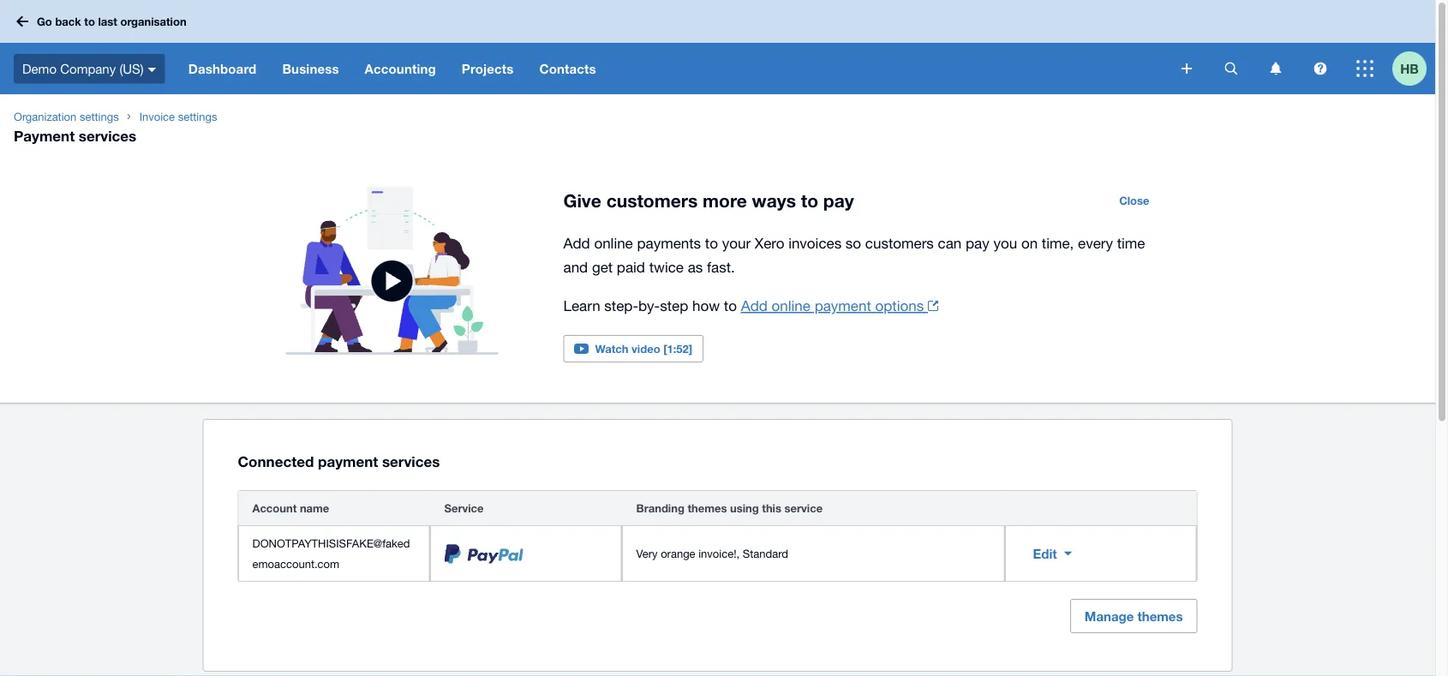 Task type: describe. For each thing, give the bounding box(es) containing it.
options
[[876, 297, 924, 314]]

connected
[[238, 453, 314, 470]]

twice
[[649, 259, 684, 276]]

svg image inside go back to last organisation link
[[16, 16, 28, 27]]

you
[[994, 235, 1018, 252]]

invoice settings
[[139, 110, 217, 123]]

projects button
[[449, 43, 527, 94]]

settings for organization settings
[[80, 110, 119, 123]]

time,
[[1042, 235, 1074, 252]]

account name
[[252, 502, 329, 515]]

to right ways
[[801, 190, 819, 211]]

payment
[[14, 127, 75, 144]]

organisation
[[120, 15, 187, 28]]

how
[[693, 297, 720, 314]]

time
[[1117, 235, 1145, 252]]

hb
[[1401, 61, 1419, 76]]

account
[[252, 502, 297, 515]]

service
[[785, 502, 823, 515]]

so
[[846, 235, 862, 252]]

accounting
[[365, 61, 436, 76]]

1 horizontal spatial svg image
[[1314, 62, 1327, 75]]

invoices
[[789, 235, 842, 252]]

svg image inside "demo company (us)" popup button
[[148, 67, 157, 72]]

payment services
[[14, 127, 136, 144]]

orange
[[661, 547, 696, 560]]

video
[[632, 342, 660, 355]]

1 vertical spatial payment
[[318, 453, 378, 470]]

service
[[444, 502, 484, 515]]

payments
[[637, 235, 701, 252]]

give
[[564, 190, 602, 211]]

online inside add online payments to your xero invoices so customers can pay you on time, every time and get paid twice as fast.
[[594, 235, 633, 252]]

add online payments to your xero invoices so customers can pay you on time, every time and get paid twice as fast.
[[564, 235, 1145, 276]]

2 horizontal spatial svg image
[[1357, 60, 1374, 77]]

organization settings link
[[7, 108, 126, 125]]

0 vertical spatial customers
[[607, 190, 698, 211]]

step-
[[605, 297, 639, 314]]

1 vertical spatial add
[[741, 297, 768, 314]]

company
[[60, 61, 116, 76]]

watch video [1:52]
[[595, 342, 693, 355]]

standard
[[743, 547, 789, 560]]

learn step-by-step how to add online payment options
[[564, 297, 924, 314]]

close button
[[1109, 187, 1160, 214]]

0 horizontal spatial svg image
[[1271, 62, 1282, 75]]

paypal logo image
[[444, 544, 524, 564]]

dashboard link
[[175, 43, 269, 94]]

1 horizontal spatial online
[[772, 297, 811, 314]]

invoice
[[139, 110, 175, 123]]

more
[[703, 190, 747, 211]]

branding themes using this service
[[636, 502, 823, 515]]

connected payment services
[[238, 453, 440, 470]]

xero
[[755, 235, 785, 252]]

hb button
[[1393, 43, 1436, 94]]



Task type: locate. For each thing, give the bounding box(es) containing it.
payment down add online payments to your xero invoices so customers can pay you on time, every time and get paid twice as fast.
[[815, 297, 872, 314]]

organization
[[14, 110, 77, 123]]

demo
[[22, 61, 57, 76]]

manage themes
[[1085, 609, 1183, 624]]

0 horizontal spatial themes
[[688, 502, 727, 515]]

to left last
[[84, 15, 95, 28]]

0 vertical spatial pay
[[824, 190, 854, 211]]

name
[[300, 502, 329, 515]]

payment up 'name'
[[318, 453, 378, 470]]

1 vertical spatial online
[[772, 297, 811, 314]]

2 settings from the left
[[178, 110, 217, 123]]

contacts button
[[527, 43, 609, 94]]

navigation containing dashboard
[[175, 43, 1170, 94]]

ways
[[752, 190, 796, 211]]

0 vertical spatial payment
[[815, 297, 872, 314]]

accounting button
[[352, 43, 449, 94]]

1 horizontal spatial add
[[741, 297, 768, 314]]

svg image
[[1357, 60, 1374, 77], [1271, 62, 1282, 75], [1314, 62, 1327, 75]]

services
[[79, 127, 136, 144], [382, 453, 440, 470]]

demo company (us) button
[[0, 43, 175, 94]]

invoice!,
[[699, 547, 740, 560]]

1 vertical spatial services
[[382, 453, 440, 470]]

add inside add online payments to your xero invoices so customers can pay you on time, every time and get paid twice as fast.
[[564, 235, 590, 252]]

online
[[594, 235, 633, 252], [772, 297, 811, 314]]

settings up "payment services"
[[80, 110, 119, 123]]

pay right "can"
[[966, 235, 990, 252]]

to
[[84, 15, 95, 28], [801, 190, 819, 211], [705, 235, 718, 252], [724, 297, 737, 314]]

and
[[564, 259, 588, 276]]

connected payment services element
[[238, 490, 1198, 582]]

to left your
[[705, 235, 718, 252]]

pay inside add online payments to your xero invoices so customers can pay you on time, every time and get paid twice as fast.
[[966, 235, 990, 252]]

themes inside the connected payment services element
[[688, 502, 727, 515]]

paid
[[617, 259, 645, 276]]

to right how
[[724, 297, 737, 314]]

fast.
[[707, 259, 735, 276]]

branding
[[636, 502, 685, 515]]

manage themes button
[[1070, 599, 1198, 634]]

edit
[[1033, 546, 1057, 562]]

1 vertical spatial themes
[[1138, 609, 1183, 624]]

go
[[37, 15, 52, 28]]

themes
[[688, 502, 727, 515], [1138, 609, 1183, 624]]

step
[[660, 297, 689, 314]]

1 horizontal spatial pay
[[966, 235, 990, 252]]

organization settings
[[14, 110, 119, 123]]

add
[[564, 235, 590, 252], [741, 297, 768, 314]]

settings inside invoice settings link
[[178, 110, 217, 123]]

to inside banner
[[84, 15, 95, 28]]

last
[[98, 15, 117, 28]]

using
[[730, 502, 759, 515]]

1 settings from the left
[[80, 110, 119, 123]]

customers inside add online payments to your xero invoices so customers can pay you on time, every time and get paid twice as fast.
[[866, 235, 934, 252]]

0 horizontal spatial customers
[[607, 190, 698, 211]]

very orange invoice!, standard
[[636, 547, 789, 560]]

go back to last organisation link
[[10, 6, 197, 37]]

add up 'and'
[[564, 235, 590, 252]]

0 vertical spatial online
[[594, 235, 633, 252]]

payment
[[815, 297, 872, 314], [318, 453, 378, 470]]

back
[[55, 15, 81, 28]]

0 horizontal spatial add
[[564, 235, 590, 252]]

themes inside button
[[1138, 609, 1183, 624]]

0 horizontal spatial pay
[[824, 190, 854, 211]]

give customers more ways to pay
[[564, 190, 854, 211]]

pay up so
[[824, 190, 854, 211]]

(us)
[[119, 61, 144, 76]]

very
[[636, 547, 658, 560]]

as
[[688, 259, 703, 276]]

themes for manage
[[1138, 609, 1183, 624]]

go back to last organisation
[[37, 15, 187, 28]]

get
[[592, 259, 613, 276]]

on
[[1022, 235, 1038, 252]]

settings
[[80, 110, 119, 123], [178, 110, 217, 123]]

learn
[[564, 297, 601, 314]]

settings right invoice
[[178, 110, 217, 123]]

themes right manage
[[1138, 609, 1183, 624]]

customers
[[607, 190, 698, 211], [866, 235, 934, 252]]

0 horizontal spatial settings
[[80, 110, 119, 123]]

manage
[[1085, 609, 1134, 624]]

can
[[938, 235, 962, 252]]

1 vertical spatial pay
[[966, 235, 990, 252]]

watch
[[595, 342, 629, 355]]

svg image
[[16, 16, 28, 27], [1225, 62, 1238, 75], [1182, 63, 1192, 74], [148, 67, 157, 72]]

customers right so
[[866, 235, 934, 252]]

1 horizontal spatial services
[[382, 453, 440, 470]]

donotpaythisisfake@faked emoaccount.com
[[252, 537, 410, 571]]

online up get
[[594, 235, 633, 252]]

0 vertical spatial add
[[564, 235, 590, 252]]

banner containing dashboard
[[0, 0, 1436, 94]]

themes left using
[[688, 502, 727, 515]]

themes for branding
[[688, 502, 727, 515]]

1 horizontal spatial payment
[[815, 297, 872, 314]]

business
[[282, 61, 339, 76]]

donotpaythisisfake@faked
[[252, 537, 410, 550]]

dashboard
[[188, 61, 257, 76]]

add right how
[[741, 297, 768, 314]]

1 horizontal spatial settings
[[178, 110, 217, 123]]

this
[[762, 502, 782, 515]]

[1:52]
[[664, 342, 693, 355]]

0 horizontal spatial payment
[[318, 453, 378, 470]]

settings for invoice settings
[[178, 110, 217, 123]]

customers up payments
[[607, 190, 698, 211]]

0 vertical spatial themes
[[688, 502, 727, 515]]

edit button
[[1020, 537, 1086, 571]]

your
[[722, 235, 751, 252]]

watch video [1:52] button
[[564, 335, 704, 363]]

0 vertical spatial services
[[79, 127, 136, 144]]

1 horizontal spatial themes
[[1138, 609, 1183, 624]]

add online payment options link
[[741, 297, 938, 314]]

business button
[[269, 43, 352, 94]]

online down xero
[[772, 297, 811, 314]]

close
[[1119, 194, 1150, 207]]

emoaccount.com
[[252, 557, 340, 571]]

invoice settings link
[[133, 108, 224, 125]]

pay
[[824, 190, 854, 211], [966, 235, 990, 252]]

to inside add online payments to your xero invoices so customers can pay you on time, every time and get paid twice as fast.
[[705, 235, 718, 252]]

navigation inside banner
[[175, 43, 1170, 94]]

0 horizontal spatial online
[[594, 235, 633, 252]]

banner
[[0, 0, 1436, 94]]

demo company (us)
[[22, 61, 144, 76]]

0 horizontal spatial services
[[79, 127, 136, 144]]

projects
[[462, 61, 514, 76]]

settings inside "organization settings" link
[[80, 110, 119, 123]]

1 horizontal spatial customers
[[866, 235, 934, 252]]

contacts
[[539, 61, 596, 76]]

by-
[[639, 297, 660, 314]]

navigation
[[175, 43, 1170, 94]]

every
[[1078, 235, 1113, 252]]

1 vertical spatial customers
[[866, 235, 934, 252]]



Task type: vqa. For each thing, say whether or not it's contained in the screenshot.
this
yes



